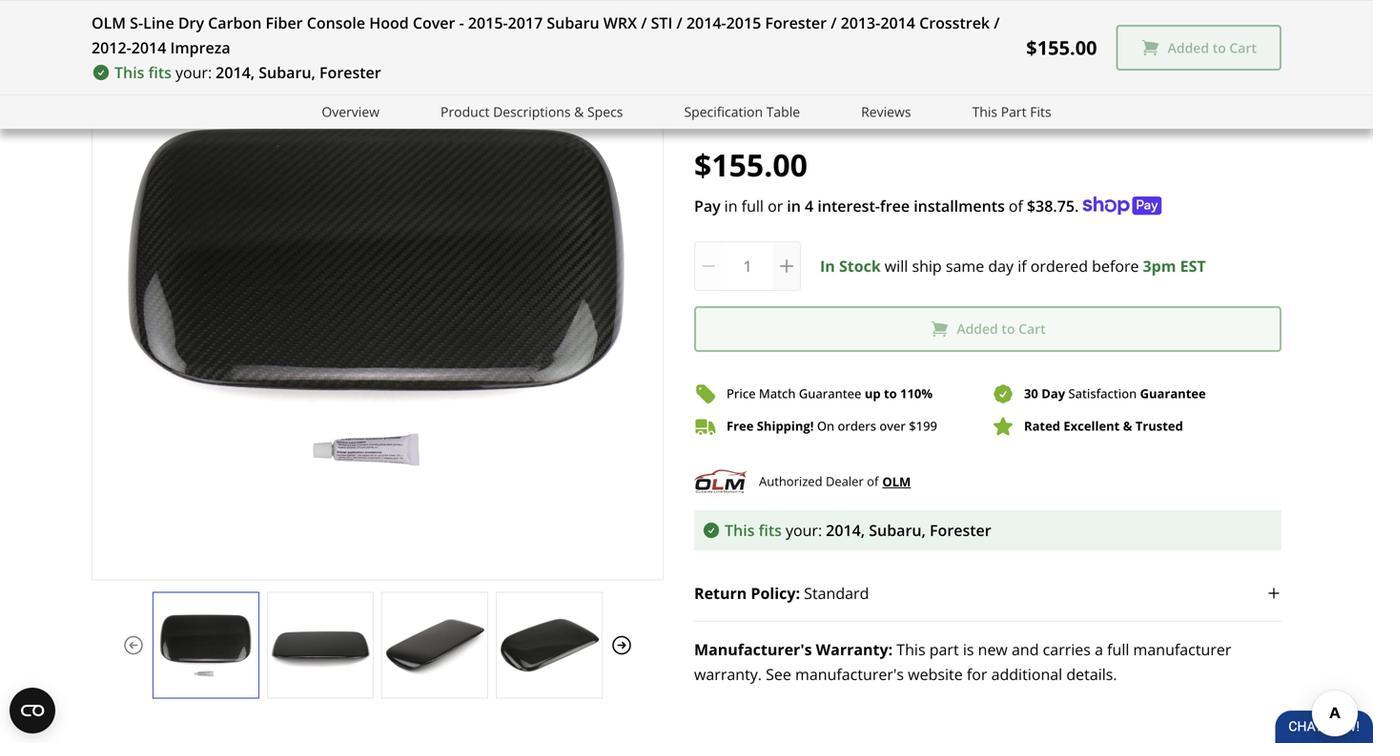 Task type: vqa. For each thing, say whether or not it's contained in the screenshot.
MERCHANDISE
no



Task type: locate. For each thing, give the bounding box(es) containing it.
1 vertical spatial your:
[[786, 520, 823, 540]]

0 vertical spatial subaru,
[[259, 62, 316, 83]]

your: down authorized
[[786, 520, 823, 540]]

0 horizontal spatial 2015
[[727, 12, 762, 33]]

0 vertical spatial impreza
[[170, 37, 231, 58]]

this inside "this part is new and carries a full manufacturer warranty. see manufacturer's website for additional details."
[[897, 639, 926, 659]]

1 vertical spatial wrx
[[765, 42, 807, 68]]

0 vertical spatial this fits your: 2014, subaru, forester
[[114, 62, 381, 83]]

1 vertical spatial 2014,
[[826, 520, 865, 540]]

this fits your: 2014, subaru, forester down dcf
[[114, 62, 381, 83]]

2 olmdp2-wrx14-dcf olm s-line dry carbon fiber console hood cover - 2015-2017 wrx / 14-18 forester / 13-17 crosstrek, image from the left
[[268, 611, 373, 679]]

1 vertical spatial full
[[1108, 639, 1130, 659]]

1 horizontal spatial full
[[1108, 639, 1130, 659]]

this
[[114, 62, 144, 83], [973, 103, 998, 121], [725, 520, 755, 540], [897, 639, 926, 659]]

this part fits link
[[973, 101, 1052, 123]]

2012- left wrx14-
[[92, 37, 131, 58]]

& for descriptions
[[574, 103, 584, 121]]

line left wrx14-
[[143, 12, 174, 33]]

0 horizontal spatial console
[[307, 12, 365, 33]]

warranty.
[[695, 664, 762, 684]]

1 horizontal spatial guarantee
[[1141, 385, 1207, 402]]

1 horizontal spatial console
[[964, 10, 1037, 36]]

1 horizontal spatial to
[[1002, 320, 1016, 338]]

2017
[[1215, 10, 1259, 36], [508, 12, 543, 33]]

0 vertical spatial 2014,
[[216, 62, 255, 83]]

price match guarantee up to 110%
[[727, 385, 933, 402]]

est
[[1181, 255, 1207, 276]]

0 horizontal spatial 2014-
[[687, 12, 727, 33]]

0 horizontal spatial of
[[867, 473, 879, 490]]

1 horizontal spatial cart
[[1230, 38, 1257, 57]]

0 vertical spatial your:
[[176, 62, 212, 83]]

0 vertical spatial added to cart
[[1168, 38, 1257, 57]]

1 horizontal spatial 2013-
[[1062, 42, 1112, 68]]

fits down the olmdp2-
[[148, 62, 172, 83]]

match
[[759, 385, 796, 402]]

0 horizontal spatial in
[[725, 195, 738, 216]]

1 vertical spatial 2014-
[[869, 42, 919, 68]]

dry
[[803, 10, 835, 36], [178, 12, 204, 33]]

0 vertical spatial $155.00
[[1027, 34, 1098, 61]]

crosstrek
[[920, 12, 990, 33], [1160, 42, 1249, 68]]

2 horizontal spatial to
[[1213, 38, 1227, 57]]

2014
[[881, 12, 916, 33], [131, 37, 166, 58], [1112, 42, 1156, 68], [744, 73, 788, 99]]

s- left wrx14-
[[130, 12, 143, 33]]

0 horizontal spatial this fits your: 2014, subaru, forester
[[114, 62, 381, 83]]

table
[[767, 103, 801, 121]]

0 horizontal spatial $155.00
[[695, 144, 808, 185]]

full right a
[[1108, 639, 1130, 659]]

0 horizontal spatial 2012-
[[92, 37, 131, 58]]

&
[[574, 103, 584, 121], [1124, 418, 1133, 435]]

console up overview
[[307, 12, 365, 33]]

guarantee up trusted
[[1141, 385, 1207, 402]]

0 vertical spatial 2013-
[[841, 12, 881, 33]]

0 horizontal spatial added to cart
[[957, 320, 1046, 338]]

& left specs
[[574, 103, 584, 121]]

olm link
[[883, 471, 911, 492]]

1 horizontal spatial sti
[[825, 42, 852, 68]]

1 horizontal spatial in
[[787, 195, 801, 216]]

olm
[[695, 10, 737, 36], [92, 12, 126, 33], [883, 473, 911, 490]]

1 horizontal spatial olm
[[695, 10, 737, 36]]

of left $38.75
[[1009, 195, 1024, 216]]

0 horizontal spatial crosstrek
[[920, 12, 990, 33]]

0 vertical spatial 2015
[[727, 12, 762, 33]]

fiber
[[912, 10, 959, 36], [266, 12, 303, 33]]

1 horizontal spatial hood
[[1042, 10, 1091, 36]]

wrx up specs
[[604, 12, 637, 33]]

1 vertical spatial 4
[[805, 195, 814, 216]]

1 horizontal spatial reviews
[[862, 103, 912, 121]]

1 horizontal spatial wrx
[[765, 42, 807, 68]]

pay
[[695, 195, 721, 216]]

reviews
[[862, 103, 912, 121], [804, 109, 850, 127]]

1 horizontal spatial fiber
[[912, 10, 959, 36]]

carbon right the olmdp2-
[[208, 12, 262, 33]]

0 horizontal spatial added
[[957, 320, 999, 338]]

reviews link
[[862, 101, 912, 123]]

1 vertical spatial subaru
[[695, 42, 760, 68]]

of left olm link
[[867, 473, 879, 490]]

s- up specification table
[[742, 10, 759, 36]]

subaru up specification
[[695, 42, 760, 68]]

0 horizontal spatial sti
[[651, 12, 673, 33]]

star image
[[695, 110, 711, 127], [711, 110, 728, 127], [745, 110, 761, 127]]

2012-
[[92, 37, 131, 58], [695, 73, 744, 99]]

$155.00 up or
[[695, 144, 808, 185]]

this left part
[[973, 103, 998, 121]]

reviews right table
[[804, 109, 850, 127]]

wrx14-
[[179, 31, 228, 49]]

fits
[[148, 62, 172, 83], [759, 520, 782, 540]]

4
[[793, 109, 800, 127], [805, 195, 814, 216]]

2014, down dealer
[[826, 520, 865, 540]]

.
[[1075, 195, 1079, 216]]

added to cart button
[[1117, 25, 1282, 71], [695, 306, 1282, 352]]

s-
[[742, 10, 759, 36], [130, 12, 143, 33]]

of
[[1009, 195, 1024, 216], [867, 473, 879, 490]]

None number field
[[695, 241, 801, 291]]

this down olm image
[[725, 520, 755, 540]]

1 vertical spatial this fits your: 2014, subaru, forester
[[725, 520, 992, 540]]

added to cart for added to cart 'button' to the top
[[1168, 38, 1257, 57]]

2014- up reviews link
[[869, 42, 919, 68]]

-
[[1154, 10, 1160, 36], [459, 12, 464, 33]]

$155.00
[[1027, 34, 1098, 61], [695, 144, 808, 185]]

your:
[[176, 62, 212, 83], [786, 520, 823, 540]]

guarantee
[[799, 385, 862, 402], [1141, 385, 1207, 402]]

0 vertical spatial added
[[1168, 38, 1210, 57]]

in right pay
[[725, 195, 738, 216]]

stock
[[840, 255, 881, 276]]

over
[[880, 418, 906, 435]]

0 vertical spatial fits
[[148, 62, 172, 83]]

1 horizontal spatial 2017
[[1215, 10, 1259, 36]]

guarantee up the free shipping! on orders over $ 199
[[799, 385, 862, 402]]

0 horizontal spatial subaru
[[547, 12, 600, 33]]

dry left dcf
[[178, 12, 204, 33]]

1 in from the left
[[725, 195, 738, 216]]

interest-
[[818, 195, 880, 216]]

console
[[964, 10, 1037, 36], [307, 12, 365, 33]]

console up this part fits
[[964, 10, 1037, 36]]

1 olmdp2-wrx14-dcf olm s-line dry carbon fiber console hood cover - 2015-2017 wrx / 14-18 forester / 13-17 crosstrek, image from the left
[[154, 611, 259, 679]]

subaru
[[547, 12, 600, 33], [695, 42, 760, 68]]

2 horizontal spatial olm
[[883, 473, 911, 490]]

0 horizontal spatial guarantee
[[799, 385, 862, 402]]

1 horizontal spatial 4
[[805, 195, 814, 216]]

wrx
[[604, 12, 637, 33], [765, 42, 807, 68]]

1 vertical spatial &
[[1124, 418, 1133, 435]]

1 horizontal spatial added to cart
[[1168, 38, 1257, 57]]

in
[[725, 195, 738, 216], [787, 195, 801, 216]]

this fits your: 2014, subaru, forester down dealer
[[725, 520, 992, 540]]

1 vertical spatial of
[[867, 473, 879, 490]]

2013-
[[841, 12, 881, 33], [1062, 42, 1112, 68]]

1 horizontal spatial of
[[1009, 195, 1024, 216]]

trusted
[[1136, 418, 1184, 435]]

0 horizontal spatial &
[[574, 103, 584, 121]]

olmdp2-wrx14-dcf olm s-line dry carbon fiber console hood cover - 2015-2017 wrx / 14-18 forester / 13-17 crosstrek, image
[[154, 611, 259, 679], [268, 611, 373, 679], [383, 611, 488, 679], [497, 611, 602, 679]]

cart
[[1230, 38, 1257, 57], [1019, 320, 1046, 338]]

2 star image from the left
[[711, 110, 728, 127]]

cart for added to cart 'button' to the top
[[1230, 38, 1257, 57]]

dry up "4 reviews" link
[[803, 10, 835, 36]]

line up table
[[759, 10, 798, 36]]

1 star image from the left
[[695, 110, 711, 127]]

1 horizontal spatial your:
[[786, 520, 823, 540]]

reviews right 4 reviews
[[862, 103, 912, 121]]

1 vertical spatial impreza
[[793, 73, 868, 99]]

manufacturer's warranty:
[[695, 639, 893, 659]]

2014, down dcf
[[216, 62, 255, 83]]

warranty:
[[816, 639, 893, 659]]

1 horizontal spatial this fits your: 2014, subaru, forester
[[725, 520, 992, 540]]

& for excellent
[[1124, 418, 1133, 435]]

1 horizontal spatial 2014,
[[826, 520, 865, 540]]

0 vertical spatial full
[[742, 195, 764, 216]]

specification
[[684, 103, 763, 121]]

/
[[641, 12, 647, 33], [677, 12, 683, 33], [831, 12, 837, 33], [994, 12, 1000, 33], [812, 42, 820, 68], [857, 42, 864, 68], [1050, 42, 1057, 68], [1254, 42, 1261, 68]]

pay in full or in 4 interest-free installments of $38.75 .
[[695, 195, 1079, 216]]

0 horizontal spatial full
[[742, 195, 764, 216]]

this down the olmdp2-
[[114, 62, 144, 83]]

on
[[817, 418, 835, 435]]

1 horizontal spatial impreza
[[793, 73, 868, 99]]

0 horizontal spatial subaru,
[[259, 62, 316, 83]]

1 vertical spatial crosstrek
[[1160, 42, 1249, 68]]

2012- up specification
[[695, 73, 744, 99]]

go to right image image
[[611, 634, 633, 657]]

2014- up specification
[[687, 12, 727, 33]]

added to cart
[[1168, 38, 1257, 57], [957, 320, 1046, 338]]

this left the 'part'
[[897, 639, 926, 659]]

full
[[742, 195, 764, 216], [1108, 639, 1130, 659]]

your: down 'olmdp2-wrx14-dcf'
[[176, 62, 212, 83]]

& left trusted
[[1124, 418, 1133, 435]]

fits
[[1031, 103, 1052, 121]]

$155.00 up fits in the right of the page
[[1027, 34, 1098, 61]]

in stock will ship same day if ordered before 3pm est
[[820, 255, 1207, 276]]

star image
[[728, 110, 745, 127]]

full left or
[[742, 195, 764, 216]]

this part is new and carries a full manufacturer warranty. see manufacturer's website for additional details.
[[695, 639, 1232, 684]]

carries
[[1043, 639, 1091, 659]]

fits down authorized
[[759, 520, 782, 540]]

0 vertical spatial to
[[1213, 38, 1227, 57]]

if
[[1018, 255, 1027, 276]]

1 horizontal spatial 2012-
[[695, 73, 744, 99]]

impreza
[[170, 37, 231, 58], [793, 73, 868, 99]]

wrx up table
[[765, 42, 807, 68]]

to
[[1213, 38, 1227, 57], [1002, 320, 1016, 338], [884, 385, 897, 402]]

2 guarantee from the left
[[1141, 385, 1207, 402]]

in right or
[[787, 195, 801, 216]]

part
[[930, 639, 959, 659]]

2 vertical spatial to
[[884, 385, 897, 402]]

and
[[1012, 639, 1039, 659]]

added for added to cart 'button' to the top
[[1168, 38, 1210, 57]]

carbon up reviews link
[[840, 10, 907, 36]]

1 horizontal spatial crosstrek
[[1160, 42, 1249, 68]]

2015-
[[1165, 10, 1215, 36], [468, 12, 508, 33]]

subaru up specs
[[547, 12, 600, 33]]

0 vertical spatial &
[[574, 103, 584, 121]]



Task type: describe. For each thing, give the bounding box(es) containing it.
new
[[978, 639, 1008, 659]]

open widget image
[[10, 688, 55, 734]]

0 horizontal spatial fiber
[[266, 12, 303, 33]]

satisfaction
[[1069, 385, 1137, 402]]

0 horizontal spatial 2015-
[[468, 12, 508, 33]]

olm s-line dry carbon fiber console hood cover - 2015-2017 subaru wrx / sti / 2014-2015 forester / 2013-2014 crosstrek / 2012-2014 impreza up this part fits
[[695, 10, 1261, 99]]

0 horizontal spatial 4
[[793, 109, 800, 127]]

0 horizontal spatial carbon
[[208, 12, 262, 33]]

0 vertical spatial of
[[1009, 195, 1024, 216]]

1 vertical spatial added to cart button
[[695, 306, 1282, 352]]

increment image
[[778, 256, 797, 275]]

30
[[1025, 385, 1039, 402]]

1 horizontal spatial dry
[[803, 10, 835, 36]]

3 star image from the left
[[745, 110, 761, 127]]

return
[[695, 583, 747, 603]]

2 in from the left
[[787, 195, 801, 216]]

0 horizontal spatial 2014,
[[216, 62, 255, 83]]

details.
[[1067, 664, 1118, 684]]

manufacturer's
[[796, 664, 904, 684]]

return policy: standard
[[695, 583, 869, 603]]

same
[[946, 255, 985, 276]]

olmdp2-wrx14-dcf
[[119, 31, 254, 49]]

olmdp2-
[[119, 31, 179, 49]]

free
[[880, 195, 910, 216]]

199
[[916, 418, 938, 435]]

0 horizontal spatial impreza
[[170, 37, 231, 58]]

shipping!
[[757, 418, 814, 435]]

specification table link
[[684, 101, 801, 123]]

up
[[865, 385, 881, 402]]

authorized dealer of olm
[[759, 473, 911, 490]]

30 day satisfaction guarantee
[[1025, 385, 1207, 402]]

authorized
[[759, 473, 823, 490]]

manufacturer
[[1134, 639, 1232, 659]]

0 horizontal spatial reviews
[[804, 109, 850, 127]]

1 vertical spatial sti
[[825, 42, 852, 68]]

added for the bottom added to cart 'button'
[[957, 320, 999, 338]]

overview link
[[322, 101, 380, 123]]

website
[[908, 664, 963, 684]]

0 horizontal spatial line
[[143, 12, 174, 33]]

0 horizontal spatial cover
[[413, 12, 455, 33]]

3 olmdp2-wrx14-dcf olm s-line dry carbon fiber console hood cover - 2015-2017 wrx / 14-18 forester / 13-17 crosstrek, image from the left
[[383, 611, 488, 679]]

a
[[1095, 639, 1104, 659]]

4 reviews
[[793, 109, 850, 127]]

of inside authorized dealer of olm
[[867, 473, 879, 490]]

day
[[1042, 385, 1066, 402]]

1 vertical spatial 2013-
[[1062, 42, 1112, 68]]

ship
[[912, 255, 942, 276]]

overview
[[322, 103, 380, 121]]

1 horizontal spatial -
[[1154, 10, 1160, 36]]

3pm
[[1143, 255, 1177, 276]]

cart for the bottom added to cart 'button'
[[1019, 320, 1046, 338]]

0 horizontal spatial 2013-
[[841, 12, 881, 33]]

1 vertical spatial subaru,
[[869, 520, 926, 540]]

0 vertical spatial added to cart button
[[1117, 25, 1282, 71]]

free shipping! on orders over $ 199
[[727, 418, 938, 435]]

specification table
[[684, 103, 801, 121]]

see
[[766, 664, 792, 684]]

added to cart for the bottom added to cart 'button'
[[957, 320, 1046, 338]]

rated excellent & trusted
[[1025, 418, 1184, 435]]

0 horizontal spatial olm
[[92, 12, 126, 33]]

1 horizontal spatial s-
[[742, 10, 759, 36]]

manufacturer's
[[695, 639, 812, 659]]

part
[[1001, 103, 1027, 121]]

before
[[1093, 255, 1140, 276]]

dealer
[[826, 473, 864, 490]]

0 horizontal spatial s-
[[130, 12, 143, 33]]

will
[[885, 255, 909, 276]]

4 reviews link
[[793, 109, 850, 127]]

1 vertical spatial 2015
[[919, 42, 963, 68]]

1 horizontal spatial 2015-
[[1165, 10, 1215, 36]]

product descriptions & specs link
[[441, 101, 623, 123]]

policy:
[[751, 583, 800, 603]]

0 horizontal spatial your:
[[176, 62, 212, 83]]

0 horizontal spatial -
[[459, 12, 464, 33]]

standard
[[804, 583, 869, 603]]

product
[[441, 103, 490, 121]]

price
[[727, 385, 756, 402]]

1 horizontal spatial line
[[759, 10, 798, 36]]

shop pay image
[[1083, 196, 1162, 215]]

1 guarantee from the left
[[799, 385, 862, 402]]

in
[[820, 255, 836, 276]]

0 horizontal spatial to
[[884, 385, 897, 402]]

orders
[[838, 418, 877, 435]]

1 horizontal spatial $155.00
[[1027, 34, 1098, 61]]

110%
[[901, 385, 933, 402]]

1 horizontal spatial fits
[[759, 520, 782, 540]]

for
[[967, 664, 988, 684]]

0 vertical spatial crosstrek
[[920, 12, 990, 33]]

0 vertical spatial wrx
[[604, 12, 637, 33]]

dcf
[[228, 31, 254, 49]]

olm s-line dry carbon fiber console hood cover - 2015-2017 subaru wrx / sti / 2014-2015 forester / 2013-2014 crosstrek / 2012-2014 impreza up descriptions
[[92, 12, 1000, 58]]

1 horizontal spatial cover
[[1096, 10, 1149, 36]]

1 horizontal spatial 2014-
[[869, 42, 919, 68]]

day
[[989, 255, 1014, 276]]

this part fits
[[973, 103, 1052, 121]]

olm inside authorized dealer of olm
[[883, 473, 911, 490]]

olm image
[[695, 468, 748, 495]]

0 horizontal spatial fits
[[148, 62, 172, 83]]

1 horizontal spatial carbon
[[840, 10, 907, 36]]

0 vertical spatial 2014-
[[687, 12, 727, 33]]

product descriptions & specs
[[441, 103, 623, 121]]

decrement image
[[699, 256, 718, 275]]

$38.75
[[1027, 195, 1075, 216]]

additional
[[992, 664, 1063, 684]]

1 vertical spatial 2012-
[[695, 73, 744, 99]]

0 horizontal spatial 2017
[[508, 12, 543, 33]]

specs
[[588, 103, 623, 121]]

installments
[[914, 195, 1005, 216]]

or
[[768, 195, 784, 216]]

free
[[727, 418, 754, 435]]

0 horizontal spatial dry
[[178, 12, 204, 33]]

excellent
[[1064, 418, 1120, 435]]

rated
[[1025, 418, 1061, 435]]

0 vertical spatial 2012-
[[92, 37, 131, 58]]

ordered
[[1031, 255, 1089, 276]]

is
[[963, 639, 975, 659]]

0 horizontal spatial hood
[[369, 12, 409, 33]]

descriptions
[[493, 103, 571, 121]]

full inside "this part is new and carries a full manufacturer warranty. see manufacturer's website for additional details."
[[1108, 639, 1130, 659]]

4 olmdp2-wrx14-dcf olm s-line dry carbon fiber console hood cover - 2015-2017 wrx / 14-18 forester / 13-17 crosstrek, image from the left
[[497, 611, 602, 679]]

$
[[909, 418, 916, 435]]



